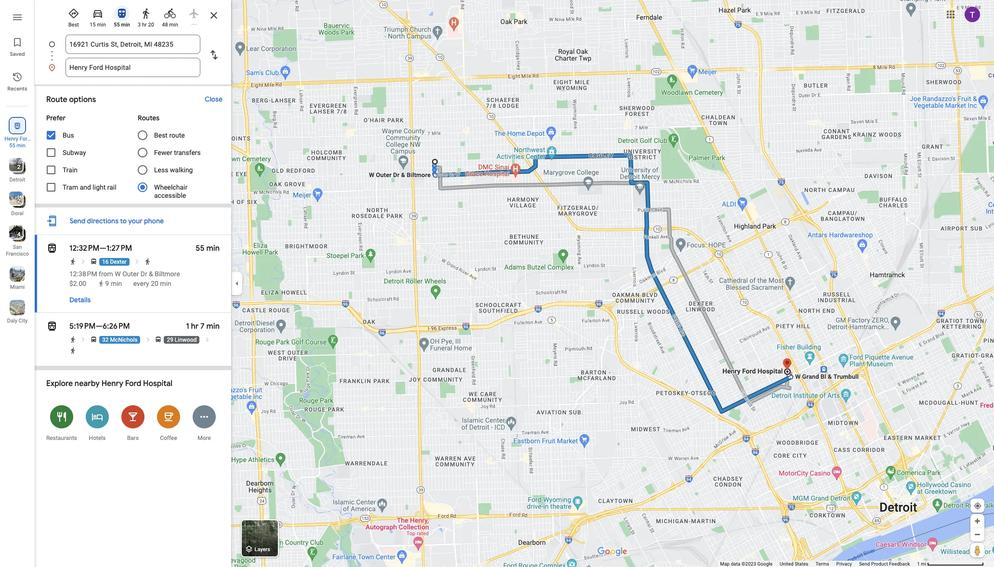 Task type: locate. For each thing, give the bounding box(es) containing it.
hospital up detroit
[[7, 143, 27, 149]]

list item down starting point 16921 curtis st, detroit, mi 48235 field
[[35, 58, 231, 77]]

 right city
[[46, 320, 58, 333]]

1 none field from the top
[[69, 35, 197, 54]]

12:32 pm
[[69, 244, 99, 253]]

— up 16 in the left of the page
[[99, 244, 106, 253]]

every
[[133, 280, 149, 288]]

2 2 places element from the top
[[10, 197, 20, 205]]

more
[[198, 435, 211, 442]]

0 vertical spatial 20
[[148, 22, 154, 28]]

 up henry ford hospital
[[13, 120, 22, 131]]

0 horizontal spatial send
[[70, 217, 85, 225]]

feedback
[[890, 562, 910, 567]]

none field down 3
[[69, 35, 197, 54]]

2 vertical spatial 55
[[196, 244, 205, 253]]

henry up detroit
[[4, 136, 18, 142]]

transfers
[[174, 149, 201, 157]]

2 places element for doral
[[10, 197, 20, 205]]

0 horizontal spatial , then image
[[80, 258, 87, 265]]

 list
[[0, 0, 35, 568]]

mi
[[921, 562, 927, 567]]

2 for detroit
[[17, 164, 20, 171]]

best left route
[[154, 132, 168, 139]]

4 places element
[[10, 230, 20, 239]]

transit image left "12:32 pm"
[[46, 242, 58, 255]]

1 horizontal spatial 55
[[114, 22, 120, 28]]

15 min radio
[[88, 4, 108, 28]]

and
[[80, 184, 91, 191]]

1 vertical spatial —
[[96, 322, 103, 331]]

2 up detroit
[[17, 164, 20, 171]]

best inside best option
[[68, 22, 79, 28]]

20
[[148, 22, 154, 28], [151, 280, 158, 288]]

send for send product feedback
[[860, 562, 870, 567]]

bus image left 29
[[155, 336, 162, 344]]

best route
[[154, 132, 185, 139]]

hotels
[[89, 435, 106, 442]]

1
[[186, 322, 189, 331], [917, 562, 920, 567]]

, then image down 5:19 pm
[[80, 336, 87, 344]]

2 up doral
[[17, 198, 20, 204]]

1 mi button
[[917, 562, 984, 567]]

min inside 15 min option
[[97, 22, 106, 28]]

1 hr 7 min
[[186, 322, 220, 331]]

0 horizontal spatial henry
[[4, 136, 18, 142]]

2 transit image from the top
[[46, 320, 58, 333]]

55 min inside directions main content
[[196, 244, 220, 253]]

 left "12:32 pm"
[[46, 242, 58, 255]]

miami
[[10, 284, 25, 291]]

to
[[120, 217, 127, 225]]

min
[[97, 22, 106, 28], [121, 22, 130, 28], [169, 22, 178, 28], [17, 143, 25, 149], [206, 244, 220, 253], [111, 280, 122, 288], [160, 280, 171, 288], [206, 322, 220, 331]]

best inside directions main content
[[154, 132, 168, 139]]

1 horizontal spatial 55 min
[[114, 22, 130, 28]]

55 min inside  list
[[9, 143, 25, 149]]

2
[[17, 164, 20, 171], [17, 198, 20, 204]]

send for send directions to your phone
[[70, 217, 85, 225]]

, then image
[[134, 258, 141, 265], [80, 336, 87, 344], [204, 336, 211, 344]]

bus image for 5:19 pm
[[90, 336, 97, 344]]

none field 'destination henry ford hospital'
[[69, 58, 197, 77]]

hr inside option
[[142, 22, 147, 28]]

bus image
[[90, 258, 97, 265], [90, 336, 97, 344], [155, 336, 162, 344]]

footer containing map data ©2023 google
[[720, 561, 917, 568]]

0 horizontal spatial 1
[[186, 322, 189, 331]]

transit image for 5:19 pm
[[46, 320, 58, 333]]

0 vertical spatial henry
[[4, 136, 18, 142]]

daly city
[[7, 318, 28, 324]]

None radio
[[184, 4, 204, 25]]

henry
[[4, 136, 18, 142], [102, 379, 123, 389]]

15
[[90, 22, 96, 28]]

transit image
[[116, 8, 128, 19]]

0 horizontal spatial 55 min
[[9, 143, 25, 149]]

1 inside directions main content
[[186, 322, 189, 331]]

1 2 places element from the top
[[10, 163, 20, 172]]

©2023
[[742, 562, 756, 567]]

none field starting point 16921 curtis st, detroit, mi 48235
[[69, 35, 197, 54]]

1 horizontal spatial hospital
[[143, 379, 172, 389]]

1 vertical spatial 20
[[151, 280, 158, 288]]

1 horizontal spatial , then image
[[145, 336, 152, 344]]

20 down "&"
[[151, 280, 158, 288]]

hr for 1
[[191, 322, 199, 331]]

zoom in image
[[974, 518, 981, 525]]

1 vertical spatial 1
[[917, 562, 920, 567]]

footer
[[720, 561, 917, 568]]

0 vertical spatial —
[[99, 244, 106, 253]]

1 transit image from the top
[[46, 242, 58, 255]]

send
[[70, 217, 85, 225], [860, 562, 870, 567]]

phone
[[144, 217, 164, 225]]

walk image for 12:32 pm — 1:27 pm
[[69, 258, 77, 265]]

0 vertical spatial 2 places element
[[10, 163, 20, 172]]

1 vertical spatial transit image
[[46, 320, 58, 333]]

miami button
[[0, 263, 35, 292]]

directions
[[87, 217, 119, 225]]

1 vertical spatial 2
[[17, 198, 20, 204]]

0 horizontal spatial 55
[[9, 143, 15, 149]]

1 up linwood
[[186, 322, 189, 331]]

light
[[93, 184, 106, 191]]

1 horizontal spatial ford
[[125, 379, 141, 389]]

2 horizontal spatial , then image
[[204, 336, 211, 344]]

0 vertical spatial 1
[[186, 322, 189, 331]]

0 vertical spatial 
[[13, 120, 22, 131]]

subway
[[63, 149, 86, 157]]

, then image left 29
[[145, 336, 152, 344]]

12:38 pm
[[69, 270, 97, 278]]

walking
[[170, 166, 193, 174]]

1 2 from the top
[[17, 164, 20, 171]]

google account: tyler black  
(blacklashes1000@gmail.com) image
[[965, 7, 980, 22]]

3
[[138, 22, 141, 28]]

2 places element up detroit
[[10, 163, 20, 172]]

2 for doral
[[17, 198, 20, 204]]

1 horizontal spatial 1
[[917, 562, 920, 567]]

0 horizontal spatial ford
[[20, 136, 30, 142]]

, then image up the 12:38 pm
[[80, 258, 87, 265]]

1 vertical spatial 2 places element
[[10, 197, 20, 205]]

henry inside henry ford hospital
[[4, 136, 18, 142]]

48 min radio
[[160, 4, 180, 28]]

0 horizontal spatial best
[[68, 22, 79, 28]]

walk image up walk icon
[[69, 336, 77, 344]]

None field
[[69, 35, 197, 54], [69, 58, 197, 77]]

bars button
[[115, 399, 151, 447]]

0 horizontal spatial hospital
[[7, 143, 27, 149]]

best down "best travel modes" icon
[[68, 22, 79, 28]]

send left directions on the left top of page
[[70, 217, 85, 225]]

1 for 1 hr 7 min
[[186, 322, 189, 331]]

privacy
[[837, 562, 852, 567]]

2 none field from the top
[[69, 58, 197, 77]]

close button
[[200, 91, 227, 108]]

henry ford hospital
[[4, 136, 30, 149]]

transit image right city
[[46, 320, 58, 333]]

 inside list
[[13, 120, 22, 131]]

0 vertical spatial hospital
[[7, 143, 27, 149]]

2 places element
[[10, 163, 20, 172], [10, 197, 20, 205]]

1 horizontal spatial send
[[860, 562, 870, 567]]

send inside button
[[70, 217, 85, 225]]

best
[[68, 22, 79, 28], [154, 132, 168, 139]]

2 2 from the top
[[17, 198, 20, 204]]

1 vertical spatial , then image
[[145, 336, 152, 344]]

1 horizontal spatial henry
[[102, 379, 123, 389]]

1 vertical spatial henry
[[102, 379, 123, 389]]

accessible
[[154, 192, 186, 199]]

55 inside  list
[[9, 143, 15, 149]]

dexter
[[110, 259, 127, 265]]

0 vertical spatial transit image
[[46, 242, 58, 255]]

bus image left "32"
[[90, 336, 97, 344]]

, then image
[[80, 258, 87, 265], [145, 336, 152, 344]]

7
[[200, 322, 205, 331]]

henry inside directions main content
[[102, 379, 123, 389]]

coffee button
[[151, 399, 186, 447]]

hospital up coffee "button"
[[143, 379, 172, 389]]

20 inside directions main content
[[151, 280, 158, 288]]

city
[[19, 318, 28, 324]]

1 vertical spatial none field
[[69, 58, 197, 77]]

20 right 3
[[148, 22, 154, 28]]

1 vertical spatial hr
[[191, 322, 199, 331]]

francisco
[[6, 251, 29, 257]]

walk image for 5:19 pm — 6:26 pm
[[69, 336, 77, 344]]

0 vertical spatial best
[[68, 22, 79, 28]]

transit image
[[46, 242, 58, 255], [46, 320, 58, 333]]

united
[[780, 562, 794, 567]]

0 vertical spatial none field
[[69, 35, 197, 54]]

list item
[[35, 35, 231, 66], [35, 58, 231, 77]]

send inside button
[[860, 562, 870, 567]]

0 vertical spatial 2
[[17, 164, 20, 171]]

16
[[102, 259, 109, 265]]

55 min
[[114, 22, 130, 28], [9, 143, 25, 149], [196, 244, 220, 253]]

0 vertical spatial hr
[[142, 22, 147, 28]]

united states
[[780, 562, 809, 567]]

list inside google maps element
[[35, 35, 231, 77]]

options
[[69, 95, 96, 105]]

, then image down the 1 hr 7 min
[[204, 336, 211, 344]]

15 min
[[90, 22, 106, 28]]

ford up bars button
[[125, 379, 141, 389]]

data
[[731, 562, 741, 567]]

best for best route
[[154, 132, 168, 139]]

0 vertical spatial ford
[[20, 136, 30, 142]]

list item down 3
[[35, 35, 231, 66]]

1 vertical spatial 
[[46, 242, 58, 255]]

2 places element up doral
[[10, 197, 20, 205]]

, then image up 'outer'
[[134, 258, 141, 265]]

list
[[35, 35, 231, 77]]

send left product
[[860, 562, 870, 567]]

ford
[[20, 136, 30, 142], [125, 379, 141, 389]]

0 vertical spatial send
[[70, 217, 85, 225]]

ford inside directions main content
[[125, 379, 141, 389]]

5:19 pm
[[69, 322, 96, 331]]

1 left mi
[[917, 562, 920, 567]]

1 vertical spatial send
[[860, 562, 870, 567]]

0 vertical spatial 55
[[114, 22, 120, 28]]

1 vertical spatial best
[[154, 132, 168, 139]]


[[13, 120, 22, 131], [46, 242, 58, 255], [46, 320, 58, 333]]

1 list item from the top
[[35, 35, 231, 66]]

55
[[114, 22, 120, 28], [9, 143, 15, 149], [196, 244, 205, 253]]

ford left prefer bus on the top left of the page
[[20, 136, 30, 142]]

walk image
[[69, 347, 77, 355]]

2 horizontal spatial 55
[[196, 244, 205, 253]]

 for 12:32 pm
[[46, 242, 58, 255]]

prefer bus
[[46, 114, 74, 139]]

walk image
[[69, 258, 77, 265], [144, 258, 151, 265], [69, 336, 77, 344]]

1 vertical spatial 55 min
[[9, 143, 25, 149]]

— up "32"
[[96, 322, 103, 331]]

bus image left 16 in the left of the page
[[90, 258, 97, 265]]

hr left 7
[[191, 322, 199, 331]]

1 vertical spatial ford
[[125, 379, 141, 389]]

none field down starting point 16921 curtis st, detroit, mi 48235 field
[[69, 58, 197, 77]]

hr right 3
[[142, 22, 147, 28]]

2 vertical spatial 55 min
[[196, 244, 220, 253]]

1 vertical spatial 55
[[9, 143, 15, 149]]

1 horizontal spatial best
[[154, 132, 168, 139]]

48
[[162, 22, 168, 28]]

1 vertical spatial hospital
[[143, 379, 172, 389]]

Best radio
[[64, 4, 84, 28]]

0 vertical spatial 55 min
[[114, 22, 130, 28]]

2 horizontal spatial 55 min
[[196, 244, 220, 253]]

hotels button
[[79, 399, 115, 447]]

2 vertical spatial 
[[46, 320, 58, 333]]

ford inside henry ford hospital
[[20, 136, 30, 142]]

hr inside directions main content
[[191, 322, 199, 331]]

henry right nearby
[[102, 379, 123, 389]]

walk image up the 12:38 pm
[[69, 258, 77, 265]]

48 min
[[162, 22, 178, 28]]

cycling image
[[164, 8, 176, 19]]

1 horizontal spatial hr
[[191, 322, 199, 331]]

fewer
[[154, 149, 172, 157]]

0 horizontal spatial hr
[[142, 22, 147, 28]]

your
[[128, 217, 142, 225]]



Task type: vqa. For each thing, say whether or not it's contained in the screenshot.


Task type: describe. For each thing, give the bounding box(es) containing it.
55 inside radio
[[114, 22, 120, 28]]

show street view coverage image
[[971, 543, 985, 558]]

explore nearby henry ford hospital
[[46, 379, 172, 389]]

from
[[99, 270, 113, 278]]

close
[[205, 95, 223, 104]]

55 min radio
[[112, 4, 132, 28]]

1 for 1 mi
[[917, 562, 920, 567]]

zoom out image
[[974, 531, 981, 539]]

5:19 pm — 6:26 pm
[[69, 322, 130, 331]]

recents button
[[0, 67, 35, 94]]

san francisco
[[6, 244, 29, 257]]

reverse starting point and destination image
[[208, 49, 220, 61]]

show your location image
[[974, 502, 982, 511]]

map
[[720, 562, 730, 567]]

routes
[[138, 114, 160, 122]]

— for 12:32 pm
[[99, 244, 106, 253]]

mcnichols
[[110, 337, 138, 344]]

every 20 min
[[133, 280, 171, 288]]

linwood
[[175, 337, 197, 344]]

bus
[[63, 132, 74, 139]]

explore
[[46, 379, 73, 389]]

dr
[[141, 270, 147, 278]]

outer
[[122, 270, 139, 278]]

prefer
[[46, 114, 66, 122]]

hr for 3
[[142, 22, 147, 28]]

4
[[17, 231, 20, 238]]

1:27 pm
[[106, 244, 132, 253]]

$2.00
[[69, 280, 86, 288]]

1 horizontal spatial , then image
[[134, 258, 141, 265]]

tram
[[63, 184, 78, 191]]

1 mi
[[917, 562, 927, 567]]

send product feedback
[[860, 562, 910, 567]]

map data ©2023 google
[[720, 562, 773, 567]]

biltmore
[[155, 270, 180, 278]]

daly
[[7, 318, 17, 324]]

san
[[13, 244, 22, 251]]

tram and light rail
[[63, 184, 116, 191]]

directions main content
[[35, 0, 231, 568]]

Starting point 16921 Curtis St, Detroit, MI 48235 field
[[69, 39, 197, 50]]

walking image
[[98, 281, 105, 287]]

best travel modes image
[[68, 8, 79, 19]]

32
[[102, 337, 109, 344]]

restaurants button
[[44, 399, 79, 447]]

layers
[[255, 547, 270, 553]]

20 inside option
[[148, 22, 154, 28]]

google
[[758, 562, 773, 567]]

min inside 48 min radio
[[169, 22, 178, 28]]

footer inside google maps element
[[720, 561, 917, 568]]

doral
[[11, 211, 24, 217]]

6:26 pm
[[103, 322, 130, 331]]

google maps element
[[0, 0, 994, 568]]

55 min inside radio
[[114, 22, 130, 28]]

united states button
[[780, 561, 809, 568]]

detroit
[[9, 177, 25, 183]]

details
[[69, 296, 91, 305]]

12:32 pm — 1:27 pm
[[69, 244, 132, 253]]

saved button
[[0, 33, 35, 60]]

driving image
[[92, 8, 104, 19]]

nearby
[[75, 379, 100, 389]]

coffee
[[160, 435, 177, 442]]

transit image for 12:32 pm
[[46, 242, 58, 255]]

send directions to your phone
[[70, 217, 164, 225]]

states
[[795, 562, 809, 567]]

terms
[[816, 562, 829, 567]]

walk image up "&"
[[144, 258, 151, 265]]

&
[[149, 270, 153, 278]]

0 horizontal spatial , then image
[[80, 336, 87, 344]]

restaurants
[[46, 435, 77, 442]]

less
[[154, 166, 168, 174]]

2 list item from the top
[[35, 58, 231, 77]]

min inside  list
[[17, 143, 25, 149]]

route
[[169, 132, 185, 139]]

9 min
[[105, 280, 122, 288]]

0 vertical spatial , then image
[[80, 258, 87, 265]]

recents
[[7, 85, 27, 92]]

route options
[[46, 95, 96, 105]]

hospital inside henry ford hospital
[[7, 143, 27, 149]]

 for 5:19 pm
[[46, 320, 58, 333]]

send product feedback button
[[860, 561, 910, 568]]

saved
[[10, 51, 25, 57]]

min inside the 55 min radio
[[121, 22, 130, 28]]

wheelchair
[[154, 184, 187, 191]]

collapse side panel image
[[232, 278, 242, 289]]

55 inside directions main content
[[196, 244, 205, 253]]

terms button
[[816, 561, 829, 568]]

hospital inside directions main content
[[143, 379, 172, 389]]

12:38 pm from w outer dr & biltmore $2.00
[[69, 270, 180, 288]]

9
[[105, 280, 109, 288]]

3 hr 20 radio
[[136, 4, 156, 28]]

Destination Henry Ford Hospital field
[[69, 62, 197, 73]]

16 dexter
[[102, 259, 127, 265]]

daly city button
[[0, 296, 35, 326]]

2 places element for detroit
[[10, 163, 20, 172]]

fewer transfers
[[154, 149, 201, 157]]

privacy button
[[837, 561, 852, 568]]

bus image for 12:32 pm
[[90, 258, 97, 265]]

29
[[167, 337, 173, 344]]

— for 5:19 pm
[[96, 322, 103, 331]]

close directions image
[[208, 10, 220, 21]]

route
[[46, 95, 67, 105]]

flights image
[[188, 8, 200, 19]]

details button
[[65, 291, 96, 309]]

more button
[[186, 399, 222, 447]]

wheelchair accessible
[[154, 184, 187, 199]]

walking image
[[140, 8, 152, 19]]

best for best
[[68, 22, 79, 28]]

rail
[[107, 184, 116, 191]]

menu image
[[12, 12, 23, 23]]

w
[[115, 270, 121, 278]]

less walking
[[154, 166, 193, 174]]

bars
[[127, 435, 139, 442]]



